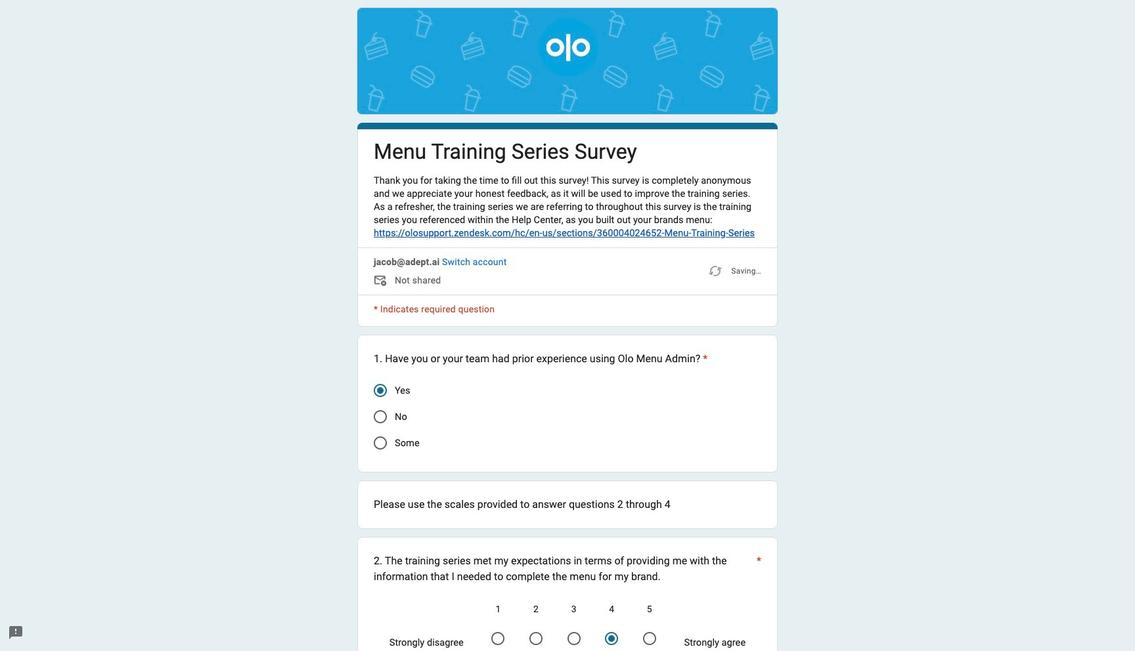 Task type: locate. For each thing, give the bounding box(es) containing it.
1 vertical spatial required question element
[[754, 554, 762, 585]]

3 radio
[[561, 626, 587, 652]]

list item
[[358, 481, 778, 530]]

2 image
[[530, 633, 543, 646]]

0 vertical spatial required question element
[[701, 351, 708, 367]]

0 horizontal spatial required question element
[[701, 351, 708, 367]]

2 heading from the top
[[374, 351, 708, 367]]

list
[[358, 335, 778, 652]]

2 radio
[[523, 626, 549, 652]]

1 horizontal spatial required question element
[[754, 554, 762, 585]]

heading
[[374, 138, 637, 166], [374, 351, 708, 367], [374, 497, 762, 513], [374, 554, 762, 585]]

your email and google account are not part of your response image
[[374, 274, 395, 290], [374, 274, 390, 290]]

yes image
[[377, 388, 384, 394]]

status
[[708, 255, 762, 287]]

1 radio
[[485, 626, 512, 652]]

4 radio
[[599, 626, 625, 652]]

required question element for first heading from the bottom
[[754, 554, 762, 585]]

required question element
[[701, 351, 708, 367], [754, 554, 762, 585]]

1 heading from the top
[[374, 138, 637, 166]]

No radio
[[374, 411, 387, 424]]

5 image
[[643, 633, 656, 646]]



Task type: describe. For each thing, give the bounding box(es) containing it.
4 heading from the top
[[374, 554, 762, 585]]

5 radio
[[637, 626, 663, 652]]

Some radio
[[374, 437, 387, 450]]

Yes radio
[[374, 384, 387, 397]]

no image
[[374, 411, 387, 424]]

3 heading from the top
[[374, 497, 762, 513]]

required question element for 2nd heading
[[701, 351, 708, 367]]

report a problem to google image
[[8, 626, 24, 641]]

some image
[[374, 437, 387, 450]]

4 image
[[609, 636, 615, 643]]

1 image
[[492, 633, 505, 646]]

3 image
[[568, 633, 581, 646]]



Task type: vqa. For each thing, say whether or not it's contained in the screenshot.
Q&A in the right top of the page
no



